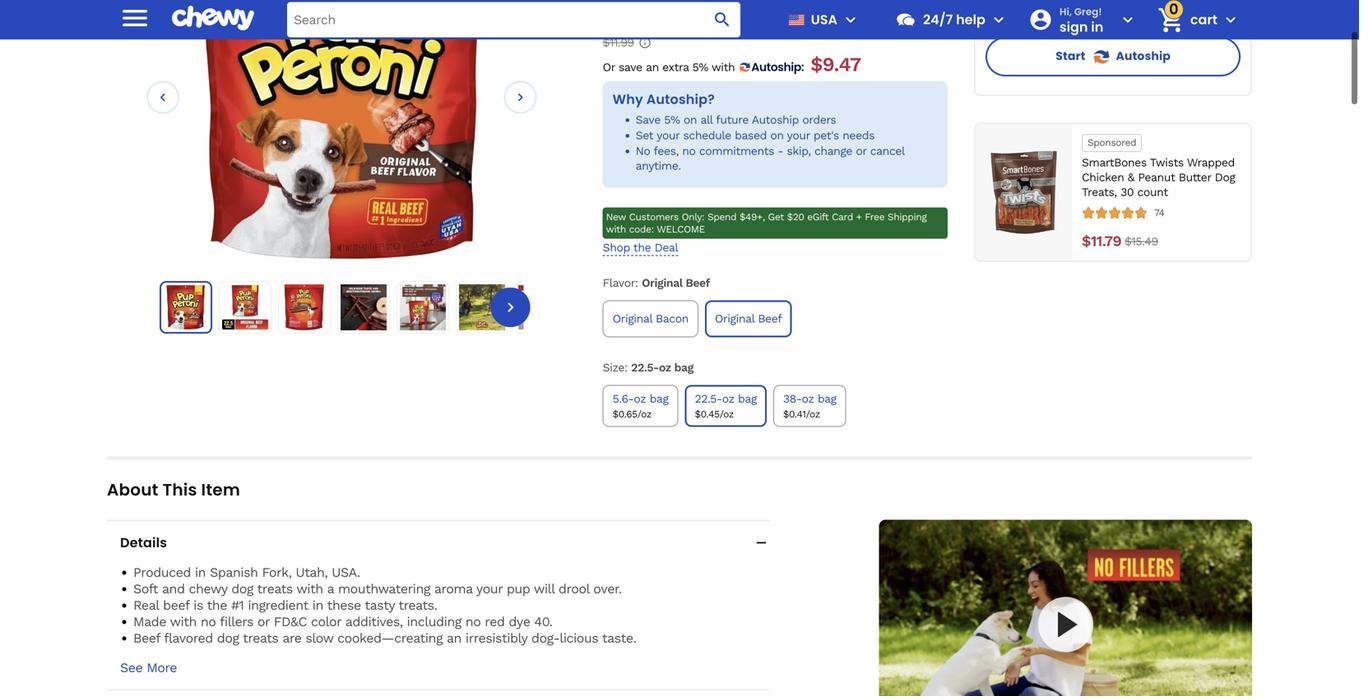 Task type: locate. For each thing, give the bounding box(es) containing it.
2 horizontal spatial :
[[801, 59, 804, 75]]

0 horizontal spatial on
[[684, 113, 697, 127]]

items image
[[1156, 5, 1185, 34]]

soft
[[133, 582, 158, 597]]

an inside produced in spanish fork, utah, usa. soft and chewy dog treats with a mouthwatering aroma your pup will drool over. real beef is the #1 ingredient in these tasty treats. made with no fillers or fd&c color additives, including no red dye 40. beef flavored dog treats are slow cooked—creating an irresistibly dog-licious taste.
[[447, 631, 462, 647]]

1 horizontal spatial in
[[313, 598, 323, 614]]

on left the all on the right top
[[684, 113, 697, 127]]

$9.47
[[811, 53, 861, 76]]

why
[[613, 90, 643, 109]]

beef inside produced in spanish fork, utah, usa. soft and chewy dog treats with a mouthwatering aroma your pup will drool over. real beef is the #1 ingredient in these tasty treats. made with no fillers or fd&c color additives, including no red dye 40. beef flavored dog treats are slow cooked—creating an irresistibly dog-licious taste.
[[133, 631, 160, 647]]

original beef button
[[705, 301, 792, 338]]

cart
[[1121, 2, 1148, 19]]

no left red
[[466, 615, 481, 630]]

oz inside 38-oz bag $0.41/oz
[[802, 393, 814, 406]]

22.5- inside the 22.5-oz bag $0.45/oz
[[695, 393, 722, 406]]

treats down fillers
[[243, 631, 278, 647]]

: up "5.6-"
[[625, 361, 628, 375]]

Product search field
[[287, 2, 741, 37]]

spend
[[708, 211, 737, 223]]

butter
[[1179, 171, 1212, 184]]

save
[[619, 61, 642, 74]]

1 horizontal spatial 22.5-
[[695, 393, 722, 406]]

pup-peroni original beef flavor dog treats, 22.5-oz bag slide 5 of 10 image
[[400, 285, 446, 331]]

1 vertical spatial an
[[447, 631, 462, 647]]

2 horizontal spatial no
[[682, 144, 696, 158]]

5% right extra
[[693, 61, 708, 74]]

details image
[[753, 535, 770, 552]]

38-
[[783, 393, 802, 406]]

your left pup
[[476, 582, 503, 597]]

bag down bacon
[[674, 361, 694, 375]]

is
[[194, 598, 203, 614]]

with down (
[[712, 61, 735, 74]]

$15.49 text field
[[1125, 233, 1158, 251]]

5% down autoship?
[[664, 113, 680, 127]]

bag up $0.41/oz
[[818, 393, 837, 406]]

needs
[[843, 129, 875, 142]]

22.5-
[[631, 361, 659, 375], [695, 393, 722, 406]]

bag for 5.6-oz bag
[[650, 393, 669, 406]]

an
[[646, 61, 659, 74], [447, 631, 462, 647]]

0 vertical spatial beef
[[686, 276, 710, 290]]

with inside new customers only: spend $49+, get $20 egift card + free shipping with code: welcome shop the deal
[[606, 224, 626, 235]]

original bacon button
[[603, 301, 699, 338]]

1 vertical spatial the
[[207, 598, 227, 614]]

$49+,
[[740, 211, 765, 223]]

menu image left chewy home image
[[118, 1, 151, 34]]

the down code:
[[634, 241, 651, 255]]

pup-peroni original beef flavor dog treats, 22.5-oz bag slide 7 of 10 image
[[518, 285, 564, 331]]

with up flavored
[[170, 615, 197, 630]]

smartbones twists wrapped chicken & peanut butter dog treats, 30 count link
[[1082, 156, 1241, 200]]

autoship
[[1116, 48, 1171, 64], [752, 59, 801, 75], [752, 113, 799, 127]]

(
[[724, 17, 727, 30]]

Search text field
[[287, 2, 741, 37]]

original right bacon
[[715, 312, 755, 326]]

0 vertical spatial the
[[634, 241, 651, 255]]

bag
[[674, 361, 694, 375], [650, 393, 669, 406], [738, 393, 757, 406], [818, 393, 837, 406]]

or
[[856, 144, 867, 158], [257, 615, 270, 630]]

30
[[1121, 186, 1134, 199]]

in up color
[[313, 598, 323, 614]]

autoship inside the why autoship? save 5% on all future autoship orders set your schedule based on your pet's needs no fees, no commitments - skip, change or cancel anytime.
[[752, 113, 799, 127]]

bag up '$0.65/oz' at the left bottom of the page
[[650, 393, 669, 406]]

original down flavor
[[613, 312, 652, 326]]

produced in spanish fork, utah, usa. soft and chewy dog treats with a mouthwatering aroma your pup will drool over. real beef is the #1 ingredient in these tasty treats. made with no fillers or fd&c color additives, including no red dye 40. beef flavored dog treats are slow cooked—creating an irresistibly dog-licious taste.
[[133, 565, 636, 647]]

in up 'chewy'
[[195, 565, 206, 581]]

0 horizontal spatial 5%
[[664, 113, 680, 127]]

original down deal
[[642, 276, 683, 290]]

1 horizontal spatial the
[[634, 241, 651, 255]]

+
[[856, 211, 862, 223]]

&
[[1128, 171, 1135, 184]]

code:
[[629, 224, 654, 235]]

this
[[163, 479, 197, 502]]

an down including on the bottom left of the page
[[447, 631, 462, 647]]

skip,
[[787, 144, 811, 158]]

1 vertical spatial :
[[635, 276, 638, 290]]

1 horizontal spatial 5%
[[693, 61, 708, 74]]

1 vertical spatial treats
[[243, 631, 278, 647]]

1 horizontal spatial no
[[466, 615, 481, 630]]

oz up "$0.45/oz"
[[722, 393, 735, 406]]

are
[[283, 631, 302, 647]]

no inside the why autoship? save 5% on all future autoship orders set your schedule based on your pet's needs no fees, no commitments - skip, change or cancel anytime.
[[682, 144, 696, 158]]

no right "fees,"
[[682, 144, 696, 158]]

with
[[712, 61, 735, 74], [606, 224, 626, 235], [297, 582, 323, 597], [170, 615, 197, 630]]

the right is
[[207, 598, 227, 614]]

mouthwatering
[[338, 582, 430, 597]]

22.5- up "$0.45/oz"
[[695, 393, 722, 406]]

0 vertical spatial :
[[801, 59, 804, 75]]

0 vertical spatial pup-peroni original beef flavor dog treats, 22.5-oz bag slide 1 of 10 image
[[200, 0, 484, 260]]

oz inside the 22.5-oz bag $0.45/oz
[[722, 393, 735, 406]]

0 vertical spatial 5%
[[693, 61, 708, 74]]

autoship down account menu image
[[1116, 48, 1171, 64]]

$11.79
[[1082, 233, 1122, 250]]

1 vertical spatial beef
[[758, 312, 782, 326]]

$9.47 text field
[[811, 53, 861, 76]]

1 vertical spatial group
[[600, 382, 951, 431]]

slow
[[306, 631, 333, 647]]

shop
[[603, 241, 630, 255]]

schedule
[[683, 129, 731, 142]]

your up "fees,"
[[657, 129, 680, 142]]

see
[[120, 661, 143, 676]]

autoship up based
[[752, 113, 799, 127]]

no down is
[[201, 615, 216, 630]]

pup-peroni original beef flavor dog treats, 22.5-oz bag slide 4 of 10 image
[[341, 285, 387, 331]]

based
[[735, 129, 767, 142]]

pup-peroni original beef flavor dog treats, 22.5-oz bag slide 3 of 10 image
[[281, 285, 328, 331]]

22.5-oz bag $0.45/oz
[[695, 393, 757, 421]]

1 horizontal spatial :
[[635, 276, 638, 290]]

carousel-slider region
[[118, 0, 565, 264]]

oz up $0.41/oz
[[802, 393, 814, 406]]

0 vertical spatial or
[[856, 144, 867, 158]]

bag inside the '5.6-oz bag $0.65/oz'
[[650, 393, 669, 406]]

1 vertical spatial on
[[771, 129, 784, 142]]

pup-peroni original beef flavor dog treats, 22.5-oz bag slide 1 of 10 image
[[200, 0, 484, 260], [164, 286, 208, 330]]

cart link
[[1151, 0, 1218, 39]]

1 vertical spatial 5%
[[664, 113, 680, 127]]

1 group from the top
[[600, 297, 951, 341]]

0 horizontal spatial your
[[476, 582, 503, 597]]

treats down fork,
[[257, 582, 293, 597]]

bag inside the 22.5-oz bag $0.45/oz
[[738, 393, 757, 406]]

help
[[956, 10, 986, 29]]

original bacon
[[613, 312, 689, 326]]

1 vertical spatial 22.5-
[[695, 393, 722, 406]]

oz for 22.5-oz bag
[[722, 393, 735, 406]]

oz for 5.6-oz bag
[[634, 393, 646, 406]]

menu image right usa
[[841, 10, 861, 30]]

0 vertical spatial 22.5-
[[631, 361, 659, 375]]

real
[[133, 598, 159, 614]]

card
[[832, 211, 853, 223]]

to
[[1106, 2, 1118, 19]]

(-
[[658, 9, 674, 32]]

oz inside the '5.6-oz bag $0.65/oz'
[[634, 393, 646, 406]]

0 vertical spatial on
[[684, 113, 697, 127]]

fd&c
[[274, 615, 307, 630]]

0 horizontal spatial or
[[257, 615, 270, 630]]

new customers only: spend $49+, get $20 egift card + free shipping with code: welcome shop the deal
[[603, 211, 927, 255]]

why autoship? save 5% on all future autoship orders set your schedule based on your pet's needs no fees, no commitments - skip, change or cancel anytime.
[[613, 90, 905, 173]]

hi, greg! sign in
[[1060, 5, 1104, 36]]

5.6-oz bag $0.65/oz
[[613, 393, 669, 421]]

with down new
[[606, 224, 626, 235]]

2 vertical spatial beef
[[133, 631, 160, 647]]

in
[[1091, 17, 1104, 36]]

or inside the why autoship? save 5% on all future autoship orders set your schedule based on your pet's needs no fees, no commitments - skip, change or cancel anytime.
[[856, 144, 867, 158]]

additives,
[[345, 615, 403, 630]]

dog
[[231, 582, 253, 597], [217, 631, 239, 647]]

chewy support image
[[895, 9, 917, 30]]

1 horizontal spatial an
[[646, 61, 659, 74]]

0 horizontal spatial beef
[[133, 631, 160, 647]]

anytime.
[[636, 159, 681, 173]]

account menu image
[[1118, 10, 1138, 30]]

pup-peroni original beef flavor dog treats, 22.5-oz bag slide 1 of 10 image inside "carousel-slider" region
[[200, 0, 484, 260]]

menu image inside usa popup button
[[841, 10, 861, 30]]

menu image
[[118, 1, 151, 34], [841, 10, 861, 30]]

group for size : 22.5-oz bag
[[600, 382, 951, 431]]

group for flavor : original beef
[[600, 297, 951, 341]]

cooked—creating
[[338, 631, 443, 647]]

your up skip,
[[787, 129, 810, 142]]

list
[[160, 281, 568, 334]]

1 vertical spatial or
[[257, 615, 270, 630]]

beef inside button
[[758, 312, 782, 326]]

or down needs
[[856, 144, 867, 158]]

on
[[684, 113, 697, 127], [771, 129, 784, 142]]

2 vertical spatial :
[[625, 361, 628, 375]]

submit search image
[[713, 10, 732, 30]]

2 horizontal spatial beef
[[758, 312, 782, 326]]

0 horizontal spatial 22.5-
[[631, 361, 659, 375]]

fork,
[[262, 565, 292, 581]]

22.5- right size
[[631, 361, 659, 375]]

40.
[[534, 615, 553, 630]]

the inside produced in spanish fork, utah, usa. soft and chewy dog treats with a mouthwatering aroma your pup will drool over. real beef is the #1 ingredient in these tasty treats. made with no fillers or fd&c color additives, including no red dye 40. beef flavored dog treats are slow cooked—creating an irresistibly dog-licious taste.
[[207, 598, 227, 614]]

0 horizontal spatial :
[[625, 361, 628, 375]]

group containing original bacon
[[600, 297, 951, 341]]

5%
[[693, 61, 708, 74], [664, 113, 680, 127]]

dog up #1
[[231, 582, 253, 597]]

1 horizontal spatial menu image
[[841, 10, 861, 30]]

$15.49
[[1125, 235, 1158, 249]]

over.
[[594, 582, 622, 597]]

0 horizontal spatial the
[[207, 598, 227, 614]]

$11.99 text field
[[603, 35, 634, 50]]

count
[[1138, 186, 1168, 199]]

cart
[[1191, 10, 1218, 29]]

bag inside 38-oz bag $0.41/oz
[[818, 393, 837, 406]]

1 vertical spatial pup-peroni original beef flavor dog treats, 22.5-oz bag slide 1 of 10 image
[[164, 286, 208, 330]]

ingredient
[[248, 598, 308, 614]]

pup-peroni original beef flavor dog treats, 22.5-oz bag slide 2 of 10 image
[[222, 285, 268, 331]]

an right save
[[646, 61, 659, 74]]

2 group from the top
[[600, 382, 951, 431]]

group containing 5.6-oz bag
[[600, 382, 951, 431]]

pup-peroni original beef flavor dog treats, 22.5-oz bag slide 6 of 10 image
[[459, 285, 505, 331]]

group
[[600, 297, 951, 341], [600, 382, 951, 431]]

0 horizontal spatial an
[[447, 631, 462, 647]]

5% inside the why autoship? save 5% on all future autoship orders set your schedule based on your pet's needs no fees, no commitments - skip, change or cancel anytime.
[[664, 113, 680, 127]]

$20
[[787, 211, 804, 223]]

0 vertical spatial in
[[195, 565, 206, 581]]

1 vertical spatial in
[[313, 598, 323, 614]]

0 vertical spatial an
[[646, 61, 659, 74]]

or down the ingredient
[[257, 615, 270, 630]]

bag left 38-
[[738, 393, 757, 406]]

: down shop the deal button on the top of the page
[[635, 276, 638, 290]]

: left the $9.47 text box
[[801, 59, 804, 75]]

: for size
[[625, 361, 628, 375]]

original for original beef
[[715, 312, 755, 326]]

free
[[865, 211, 885, 223]]

produced
[[133, 565, 191, 581]]

0 vertical spatial group
[[600, 297, 951, 341]]

autoship down '$0.45'
[[752, 59, 801, 75]]

dog down fillers
[[217, 631, 239, 647]]

treats
[[257, 582, 293, 597], [243, 631, 278, 647]]

oz up '$0.65/oz' at the left bottom of the page
[[634, 393, 646, 406]]

about
[[107, 479, 159, 502]]

flavor
[[603, 276, 635, 290]]

start
[[1056, 48, 1088, 64]]

on up '-'
[[771, 129, 784, 142]]

1 horizontal spatial or
[[856, 144, 867, 158]]

-
[[778, 144, 783, 158]]



Task type: vqa. For each thing, say whether or not it's contained in the screenshot.
Autoship for Autoship
yes



Task type: describe. For each thing, give the bounding box(es) containing it.
greg!
[[1074, 5, 1102, 18]]

size : 22.5-oz bag
[[603, 361, 694, 375]]

autoship for autoship :
[[752, 59, 801, 75]]

shipping
[[888, 211, 927, 223]]

tasty
[[365, 598, 395, 614]]

including
[[407, 615, 461, 630]]

chicken
[[1082, 171, 1124, 184]]

sign
[[1060, 17, 1088, 36]]

0 horizontal spatial in
[[195, 565, 206, 581]]

fees,
[[654, 144, 679, 158]]

2 horizontal spatial your
[[787, 129, 810, 142]]

details
[[120, 534, 167, 553]]

usa button
[[782, 0, 861, 39]]

more
[[147, 661, 177, 676]]

dog-
[[531, 631, 560, 647]]

a
[[327, 582, 334, 597]]

deal
[[655, 241, 678, 255]]

red
[[485, 615, 505, 630]]

cart menu image
[[1221, 10, 1241, 30]]

1 horizontal spatial your
[[657, 129, 680, 142]]

$11.99
[[603, 36, 634, 49]]

$9.97
[[603, 9, 653, 32]]

future
[[716, 113, 749, 127]]

autoship for autoship
[[1116, 48, 1171, 64]]

sponsored smartbones twists wrapped chicken & peanut butter dog treats, 30 count
[[1082, 137, 1235, 199]]

oz for 38-oz bag
[[802, 393, 814, 406]]

beef
[[163, 598, 189, 614]]

and
[[162, 582, 185, 597]]

twists
[[1150, 156, 1184, 170]]

customers
[[629, 211, 679, 223]]

add
[[1079, 2, 1104, 19]]

color
[[311, 615, 341, 630]]

treats.
[[399, 598, 437, 614]]

item
[[201, 479, 240, 502]]

: for autoship
[[801, 59, 804, 75]]

flavored
[[164, 631, 213, 647]]

help menu image
[[989, 10, 1009, 30]]

aroma
[[434, 582, 473, 597]]

utah,
[[296, 565, 328, 581]]

bag for 22.5-oz bag
[[738, 393, 757, 406]]

$0.45
[[727, 17, 756, 30]]

made
[[133, 615, 166, 630]]

the inside new customers only: spend $49+, get $20 egift card + free shipping with code: welcome shop the deal
[[634, 241, 651, 255]]

pet's
[[814, 129, 839, 142]]

24/7 help link
[[889, 0, 986, 39]]

hi,
[[1060, 5, 1072, 18]]

$0.45/oz
[[695, 409, 734, 421]]

oz up the '5.6-oz bag $0.65/oz'
[[659, 361, 671, 375]]

#1
[[231, 598, 244, 614]]

autoship :
[[752, 59, 804, 75]]

$11.79 text field
[[1082, 233, 1122, 251]]

original beef
[[715, 312, 782, 326]]

0 horizontal spatial menu image
[[118, 1, 151, 34]]

cancel
[[870, 144, 905, 158]]

will
[[534, 582, 555, 597]]

all
[[701, 113, 713, 127]]

74
[[1154, 208, 1165, 219]]

38-oz bag $0.41/oz
[[783, 393, 837, 421]]

drool
[[559, 582, 589, 597]]

original for original bacon
[[613, 312, 652, 326]]

0 horizontal spatial no
[[201, 615, 216, 630]]

sponsored
[[1088, 137, 1137, 149]]

with down utah,
[[297, 582, 323, 597]]

treats,
[[1082, 186, 1117, 199]]

: for flavor
[[635, 276, 638, 290]]

chewy
[[189, 582, 227, 597]]

$9.97 (-17%) text field
[[603, 9, 717, 32]]

set
[[636, 129, 653, 142]]

1 horizontal spatial beef
[[686, 276, 710, 290]]

these
[[327, 598, 361, 614]]

smartbones twists wrapped chicken & peanut butter dog treats, 30 count image
[[983, 151, 1066, 234]]

dog
[[1215, 171, 1235, 184]]

bag for 38-oz bag
[[818, 393, 837, 406]]

17%)
[[674, 9, 717, 32]]

24/7 help
[[923, 10, 986, 29]]

orders
[[803, 113, 836, 127]]

your inside produced in spanish fork, utah, usa. soft and chewy dog treats with a mouthwatering aroma your pup will drool over. real beef is the #1 ingredient in these tasty treats. made with no fillers or fd&c color additives, including no red dye 40. beef flavored dog treats are slow cooked—creating an irresistibly dog-licious taste.
[[476, 582, 503, 597]]

1 horizontal spatial on
[[771, 129, 784, 142]]

or inside produced in spanish fork, utah, usa. soft and chewy dog treats with a mouthwatering aroma your pup will drool over. real beef is the #1 ingredient in these tasty treats. made with no fillers or fd&c color additives, including no red dye 40. beef flavored dog treats are slow cooked—creating an irresistibly dog-licious taste.
[[257, 615, 270, 630]]

peanut
[[1138, 171, 1175, 184]]

$0.41/oz
[[783, 409, 820, 421]]

1 vertical spatial dog
[[217, 631, 239, 647]]

fillers
[[220, 615, 253, 630]]

commitments
[[699, 144, 774, 158]]

flavor : original beef
[[603, 276, 710, 290]]

only:
[[682, 211, 705, 223]]

$11.79 $15.49
[[1082, 233, 1158, 250]]

0 vertical spatial treats
[[257, 582, 293, 597]]

24/7
[[923, 10, 953, 29]]

add to cart
[[1079, 2, 1148, 19]]

0 vertical spatial dog
[[231, 582, 253, 597]]

usa.
[[332, 565, 360, 581]]

smartbones
[[1082, 156, 1147, 170]]

usa
[[811, 10, 838, 29]]

chewy home image
[[172, 0, 254, 36]]

add to cart button
[[986, 0, 1241, 30]]



